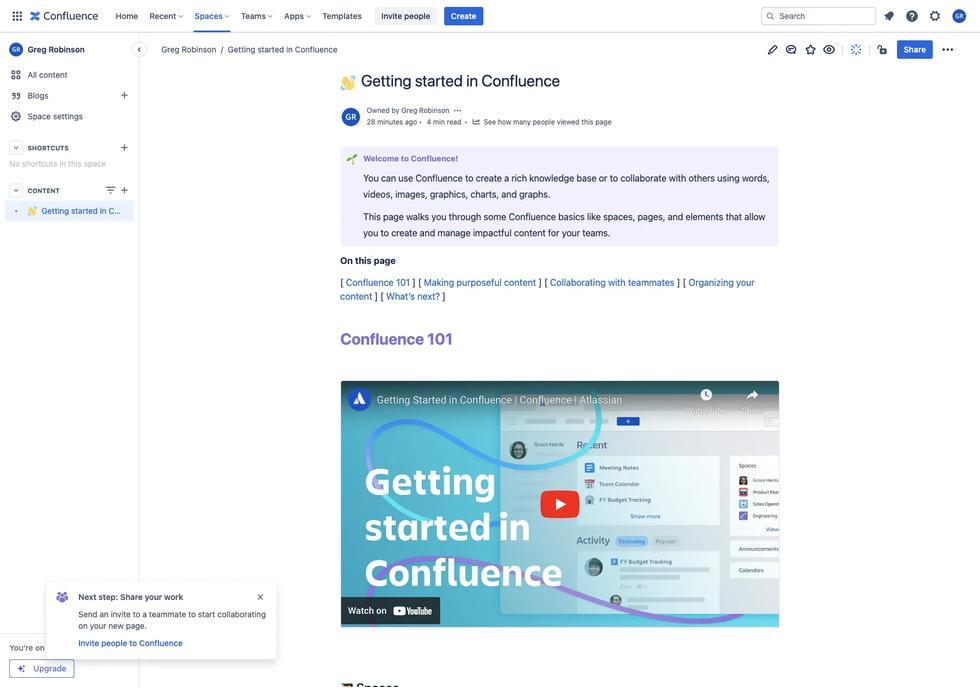 Task type: vqa. For each thing, say whether or not it's contained in the screenshot.
Upload,
no



Task type: locate. For each thing, give the bounding box(es) containing it.
1 vertical spatial getting started in confluence
[[361, 71, 560, 90]]

1 vertical spatial getting started in confluence link
[[5, 201, 151, 221]]

1 horizontal spatial people
[[405, 11, 431, 20]]

with left the "teammates"
[[609, 278, 626, 288]]

to left 'start'
[[189, 609, 196, 619]]

on inside send an invite to a teammate to start collaborating on your new page.
[[78, 621, 88, 631]]

confluence up graphics,
[[416, 173, 463, 184]]

0 horizontal spatial greg robinson link
[[5, 38, 134, 61]]

robinson up min
[[420, 106, 450, 115]]

all content link
[[5, 65, 134, 85]]

you're on the free plan
[[9, 643, 97, 653]]

invite inside button
[[78, 638, 99, 648]]

people down new
[[101, 638, 127, 648]]

what's next? link
[[386, 291, 440, 302]]

how
[[498, 117, 512, 126]]

space
[[28, 111, 51, 121]]

0 vertical spatial 101
[[396, 278, 410, 288]]

content left for on the top right of page
[[514, 228, 546, 238]]

people left create
[[405, 11, 431, 20]]

content down confluence 101 'link'
[[340, 291, 373, 302]]

getting started in confluence down change view image
[[42, 206, 151, 216]]

pages,
[[638, 212, 666, 222]]

1 vertical spatial a
[[143, 609, 147, 619]]

share up invite
[[120, 592, 143, 602]]

content
[[39, 70, 68, 80], [514, 228, 546, 238], [504, 278, 536, 288], [340, 291, 373, 302]]

recent button
[[146, 7, 188, 25]]

1 vertical spatial this
[[68, 159, 82, 168]]

0 horizontal spatial create
[[392, 228, 418, 238]]

with
[[669, 173, 687, 184], [609, 278, 626, 288]]

0 horizontal spatial and
[[420, 228, 435, 238]]

2 vertical spatial getting
[[42, 206, 69, 216]]

2 vertical spatial and
[[420, 228, 435, 238]]

next step: share your work
[[78, 592, 183, 602]]

others
[[689, 173, 715, 184]]

1 vertical spatial 101
[[427, 329, 453, 348]]

create link
[[444, 7, 484, 25]]

see how many people viewed this page button
[[473, 117, 612, 128]]

to right or
[[610, 173, 619, 184]]

getting up owned
[[361, 71, 412, 90]]

getting started in confluence link down "apps"
[[216, 44, 338, 55]]

your down basics on the right top of the page
[[562, 228, 581, 238]]

0 vertical spatial with
[[669, 173, 687, 184]]

1 horizontal spatial on
[[78, 621, 88, 631]]

you down this
[[364, 228, 379, 238]]

on left the
[[35, 643, 45, 653]]

to up page.
[[133, 609, 140, 619]]

0 vertical spatial getting started in confluence link
[[216, 44, 338, 55]]

graphics,
[[430, 189, 468, 199]]

2 vertical spatial people
[[101, 638, 127, 648]]

] down making
[[443, 291, 446, 302]]

owned by greg robinson
[[367, 106, 450, 115]]

your inside organizing your content
[[737, 278, 755, 288]]

content inside organizing your content
[[340, 291, 373, 302]]

greg up ago at the top left of the page
[[402, 106, 418, 115]]

0 vertical spatial people
[[405, 11, 431, 20]]

create down walks
[[392, 228, 418, 238]]

2 horizontal spatial started
[[415, 71, 463, 90]]

greg robinson link down spaces
[[161, 44, 216, 55]]

started down content dropdown button
[[71, 206, 98, 216]]

teammates
[[629, 278, 675, 288]]

copy image
[[457, 154, 467, 163], [398, 681, 412, 687]]

and down "rich"
[[502, 189, 517, 199]]

invite right free
[[78, 638, 99, 648]]

101 up what's
[[396, 278, 410, 288]]

create
[[476, 173, 502, 184], [392, 228, 418, 238]]

greg robinson
[[28, 44, 85, 54], [161, 44, 216, 54]]

upgrade button
[[10, 660, 74, 678]]

you
[[432, 212, 447, 222], [364, 228, 379, 238]]

0 horizontal spatial this
[[68, 159, 82, 168]]

see how many people viewed this page
[[484, 117, 612, 126]]

confluence down send an invite to a teammate to start collaborating on your new page.
[[139, 638, 183, 648]]

robinson up all content link at the top of the page
[[49, 44, 85, 54]]

elements
[[686, 212, 724, 222]]

started up manage page ownership icon
[[415, 71, 463, 90]]

see
[[484, 117, 496, 126]]

send an invite to a teammate to start collaborating on your new page.
[[78, 609, 266, 631]]

0 horizontal spatial robinson
[[49, 44, 85, 54]]

0 horizontal spatial started
[[71, 206, 98, 216]]

getting down teams
[[228, 44, 256, 54]]

2 horizontal spatial getting
[[361, 71, 412, 90]]

to down page.
[[129, 638, 137, 648]]

2 vertical spatial getting started in confluence
[[42, 206, 151, 216]]

page right this
[[383, 212, 404, 222]]

0 vertical spatial page
[[596, 117, 612, 126]]

0 vertical spatial this
[[582, 117, 594, 126]]

1 vertical spatial with
[[609, 278, 626, 288]]

28 minutes ago
[[367, 117, 417, 126]]

started inside the space element
[[71, 206, 98, 216]]

1 vertical spatial getting
[[361, 71, 412, 90]]

robinson down spaces
[[182, 44, 216, 54]]

1 horizontal spatial a
[[505, 173, 510, 184]]

greg inside the space element
[[28, 44, 47, 54]]

greg robinson up all content
[[28, 44, 85, 54]]

page right viewed
[[596, 117, 612, 126]]

next?
[[418, 291, 440, 302]]

0 horizontal spatial on
[[35, 643, 45, 653]]

1 horizontal spatial getting
[[228, 44, 256, 54]]

getting
[[228, 44, 256, 54], [361, 71, 412, 90], [42, 206, 69, 216]]

and down walks
[[420, 228, 435, 238]]

0 horizontal spatial 101
[[396, 278, 410, 288]]

create a blog image
[[118, 88, 131, 102]]

create inside you can use confluence to create a rich knowledge base or to collaborate with others using words, videos, images, graphics, charts, and graphs.
[[476, 173, 502, 184]]

0 vertical spatial a
[[505, 173, 510, 184]]

greg robinson inside the space element
[[28, 44, 85, 54]]

confluence
[[295, 44, 338, 54], [482, 71, 560, 90], [416, 173, 463, 184], [109, 206, 151, 216], [509, 212, 556, 222], [346, 278, 394, 288], [340, 329, 424, 348], [139, 638, 183, 648]]

] right the "teammates"
[[678, 278, 681, 288]]

getting started in confluence inside the space element
[[42, 206, 151, 216]]

0 horizontal spatial invite
[[78, 638, 99, 648]]

page
[[596, 117, 612, 126], [383, 212, 404, 222], [374, 255, 396, 266]]

you're
[[9, 643, 33, 653]]

getting started in confluence up manage page ownership icon
[[361, 71, 560, 90]]

invite people button
[[375, 7, 438, 25]]

confluence 101 link
[[346, 278, 410, 288]]

0 vertical spatial getting started in confluence
[[228, 44, 338, 54]]

0 horizontal spatial a
[[143, 609, 147, 619]]

banner
[[0, 0, 981, 32]]

home link
[[112, 7, 142, 25]]

getting started in confluence
[[228, 44, 338, 54], [361, 71, 560, 90], [42, 206, 151, 216]]

] left collaborating
[[539, 278, 542, 288]]

greg robinson link up all content link at the top of the page
[[5, 38, 134, 61]]

2 horizontal spatial getting started in confluence
[[361, 71, 560, 90]]

1 horizontal spatial started
[[258, 44, 284, 54]]

dismiss image
[[256, 593, 265, 602]]

2 horizontal spatial this
[[582, 117, 594, 126]]

invite inside 'button'
[[382, 11, 402, 20]]

getting down content
[[42, 206, 69, 216]]

confluence down create a page image
[[109, 206, 151, 216]]

1 vertical spatial copy image
[[398, 681, 412, 687]]

page inside this page walks you through some confluence basics like spaces, pages, and elements that allow you to create and manage impactful content for your teams.
[[383, 212, 404, 222]]

all
[[28, 70, 37, 80]]

to down this
[[381, 228, 389, 238]]

with left the others
[[669, 173, 687, 184]]

your
[[562, 228, 581, 238], [737, 278, 755, 288], [145, 592, 162, 602], [90, 621, 106, 631]]

next
[[78, 592, 97, 602]]

1 vertical spatial page
[[383, 212, 404, 222]]

shortcuts button
[[5, 137, 134, 158]]

] down confluence 101 'link'
[[375, 291, 378, 302]]

0 horizontal spatial getting
[[42, 206, 69, 216]]

a inside send an invite to a teammate to start collaborating on your new page.
[[143, 609, 147, 619]]

confluence image
[[30, 9, 98, 23], [30, 9, 98, 23]]

0 horizontal spatial greg robinson
[[28, 44, 85, 54]]

1 vertical spatial invite
[[78, 638, 99, 648]]

your profile and preferences image
[[953, 9, 967, 23]]

1 horizontal spatial greg robinson
[[161, 44, 216, 54]]

a
[[505, 173, 510, 184], [143, 609, 147, 619]]

0 vertical spatial share
[[905, 44, 927, 54]]

invite for invite people
[[382, 11, 402, 20]]

1 vertical spatial create
[[392, 228, 418, 238]]

people right many at the top right of the page
[[533, 117, 555, 126]]

]
[[413, 278, 416, 288], [539, 278, 542, 288], [678, 278, 681, 288], [375, 291, 378, 302], [443, 291, 446, 302]]

0 horizontal spatial greg
[[28, 44, 47, 54]]

people
[[405, 11, 431, 20], [533, 117, 555, 126], [101, 638, 127, 648]]

page inside button
[[596, 117, 612, 126]]

shortcuts
[[22, 159, 57, 168]]

0 horizontal spatial getting started in confluence link
[[5, 201, 151, 221]]

1 vertical spatial share
[[120, 592, 143, 602]]

[ left collaborating
[[545, 278, 548, 288]]

1 horizontal spatial invite
[[382, 11, 402, 20]]

101 down next?
[[427, 329, 453, 348]]

0 horizontal spatial people
[[101, 638, 127, 648]]

started down "teams" dropdown button
[[258, 44, 284, 54]]

quick summary image
[[850, 43, 864, 57]]

copy image
[[452, 332, 466, 346]]

1 vertical spatial started
[[415, 71, 463, 90]]

1 horizontal spatial getting started in confluence link
[[216, 44, 338, 55]]

appswitcher icon image
[[10, 9, 24, 23]]

words,
[[743, 173, 770, 184]]

1 horizontal spatial share
[[905, 44, 927, 54]]

this right on
[[355, 255, 372, 266]]

read
[[447, 117, 462, 126]]

this right viewed
[[582, 117, 594, 126]]

content inside this page walks you through some confluence basics like spaces, pages, and elements that allow you to create and manage impactful content for your teams.
[[514, 228, 546, 238]]

invite right templates
[[382, 11, 402, 20]]

[ up what's next? link
[[418, 278, 422, 288]]

to up charts,
[[466, 173, 474, 184]]

0 vertical spatial getting
[[228, 44, 256, 54]]

create up charts,
[[476, 173, 502, 184]]

to up use
[[401, 154, 409, 163]]

collaborate
[[621, 173, 667, 184]]

rich
[[512, 173, 527, 184]]

0 vertical spatial and
[[502, 189, 517, 199]]

1 horizontal spatial create
[[476, 173, 502, 184]]

collaborating with teammates link
[[550, 278, 675, 288]]

a left "rich"
[[505, 173, 510, 184]]

your right 'organizing'
[[737, 278, 755, 288]]

greg up all
[[28, 44, 47, 54]]

people inside 'button'
[[405, 11, 431, 20]]

getting started in confluence link down change view image
[[5, 201, 151, 221]]

0 vertical spatial create
[[476, 173, 502, 184]]

this down shortcuts dropdown button
[[68, 159, 82, 168]]

2 vertical spatial started
[[71, 206, 98, 216]]

banner containing home
[[0, 0, 981, 32]]

confluence down 'on this page'
[[346, 278, 394, 288]]

teams
[[241, 11, 266, 20]]

greg robinson down spaces
[[161, 44, 216, 54]]

shortcuts
[[28, 144, 69, 151]]

no shortcuts in this space
[[9, 159, 106, 168]]

[ left 'organizing'
[[683, 278, 687, 288]]

1 vertical spatial and
[[668, 212, 684, 222]]

1 greg robinson from the left
[[28, 44, 85, 54]]

1 horizontal spatial you
[[432, 212, 447, 222]]

2 horizontal spatial and
[[668, 212, 684, 222]]

this
[[582, 117, 594, 126], [68, 159, 82, 168], [355, 255, 372, 266]]

share right no restrictions icon
[[905, 44, 927, 54]]

confluence up many at the top right of the page
[[482, 71, 560, 90]]

a up page.
[[143, 609, 147, 619]]

1 vertical spatial you
[[364, 228, 379, 238]]

create a page image
[[118, 183, 131, 197]]

on down send
[[78, 621, 88, 631]]

greg down recent dropdown button
[[161, 44, 180, 54]]

1 horizontal spatial with
[[669, 173, 687, 184]]

0 vertical spatial invite
[[382, 11, 402, 20]]

0 horizontal spatial with
[[609, 278, 626, 288]]

your down 'an'
[[90, 621, 106, 631]]

1 horizontal spatial copy image
[[457, 154, 467, 163]]

on inside the space element
[[35, 643, 45, 653]]

content inside all content link
[[39, 70, 68, 80]]

spaces,
[[604, 212, 636, 222]]

confluence down graphs.
[[509, 212, 556, 222]]

and right pages,
[[668, 212, 684, 222]]

robinson inside the space element
[[49, 44, 85, 54]]

notification icon image
[[883, 9, 897, 23]]

0 vertical spatial on
[[78, 621, 88, 631]]

:wave: image
[[340, 75, 355, 90]]

home
[[116, 11, 138, 20]]

greg robinson link
[[5, 38, 134, 61], [161, 44, 216, 55], [402, 106, 450, 115]]

greg
[[28, 44, 47, 54], [161, 44, 180, 54], [402, 106, 418, 115]]

getting started in confluence down "apps"
[[228, 44, 338, 54]]

1 horizontal spatial and
[[502, 189, 517, 199]]

start watching image
[[823, 43, 836, 57]]

like
[[588, 212, 601, 222]]

1 vertical spatial on
[[35, 643, 45, 653]]

1 horizontal spatial this
[[355, 255, 372, 266]]

page up confluence 101 'link'
[[374, 255, 396, 266]]

and
[[502, 189, 517, 199], [668, 212, 684, 222], [420, 228, 435, 238]]

Search field
[[762, 7, 877, 25]]

greg robinson link up 4
[[402, 106, 450, 115]]

space
[[84, 159, 106, 168]]

0 horizontal spatial getting started in confluence
[[42, 206, 151, 216]]

you right walks
[[432, 212, 447, 222]]

to
[[401, 154, 409, 163], [466, 173, 474, 184], [610, 173, 619, 184], [381, 228, 389, 238], [133, 609, 140, 619], [189, 609, 196, 619], [129, 638, 137, 648]]

invite people to confluence
[[78, 638, 183, 648]]

content right all
[[39, 70, 68, 80]]

2 horizontal spatial people
[[533, 117, 555, 126]]



Task type: describe. For each thing, give the bounding box(es) containing it.
welcome to confluence!
[[364, 154, 459, 163]]

more actions image
[[942, 43, 955, 57]]

1 horizontal spatial 101
[[427, 329, 453, 348]]

no restrictions image
[[877, 43, 891, 57]]

1 horizontal spatial getting started in confluence
[[228, 44, 338, 54]]

some
[[484, 212, 507, 222]]

plan
[[80, 643, 97, 653]]

star image
[[804, 43, 818, 57]]

owned
[[367, 106, 390, 115]]

people group icon image
[[55, 590, 69, 604]]

impactful
[[473, 228, 512, 238]]

4
[[427, 117, 432, 126]]

2 horizontal spatial robinson
[[420, 106, 450, 115]]

] up what's next? link
[[413, 278, 416, 288]]

0 horizontal spatial copy image
[[398, 681, 412, 687]]

minutes
[[378, 117, 403, 126]]

greg robinson image
[[342, 108, 360, 126]]

space settings link
[[5, 106, 134, 127]]

global element
[[7, 0, 759, 32]]

1 horizontal spatial greg
[[161, 44, 180, 54]]

content
[[28, 187, 60, 194]]

manage
[[438, 228, 471, 238]]

with inside you can use confluence to create a rich knowledge base or to collaborate with others using words, videos, images, graphics, charts, and graphs.
[[669, 173, 687, 184]]

share inside dropdown button
[[905, 44, 927, 54]]

through
[[449, 212, 482, 222]]

collaborating
[[218, 609, 266, 619]]

search image
[[766, 11, 776, 20]]

confluence down apps popup button
[[295, 44, 338, 54]]

0 horizontal spatial you
[[364, 228, 379, 238]]

that
[[726, 212, 743, 222]]

page.
[[126, 621, 147, 631]]

many
[[514, 117, 531, 126]]

what's
[[386, 291, 415, 302]]

on
[[340, 255, 353, 266]]

help icon image
[[906, 9, 920, 23]]

manage page ownership image
[[453, 106, 462, 115]]

change view image
[[104, 183, 118, 197]]

1 horizontal spatial robinson
[[182, 44, 216, 54]]

confluence inside the space element
[[109, 206, 151, 216]]

a inside you can use confluence to create a rich knowledge base or to collaborate with others using words, videos, images, graphics, charts, and graphs.
[[505, 173, 510, 184]]

base
[[577, 173, 597, 184]]

0 vertical spatial copy image
[[457, 154, 467, 163]]

viewed
[[557, 117, 580, 126]]

content button
[[5, 180, 134, 201]]

:wave: image
[[340, 75, 355, 90]]

this inside the space element
[[68, 159, 82, 168]]

this page walks you through some confluence basics like spaces, pages, and elements that allow you to create and manage impactful content for your teams.
[[364, 212, 768, 238]]

🌱
[[346, 154, 358, 164]]

0 vertical spatial you
[[432, 212, 447, 222]]

] [ what's next? ]
[[373, 291, 446, 302]]

add shortcut image
[[118, 141, 131, 155]]

graphs.
[[520, 189, 551, 199]]

use
[[399, 173, 413, 184]]

and inside you can use confluence to create a rich knowledge base or to collaborate with others using words, videos, images, graphics, charts, and graphs.
[[502, 189, 517, 199]]

this inside see how many people viewed this page button
[[582, 117, 594, 126]]

blogs
[[28, 91, 49, 100]]

you
[[364, 173, 379, 184]]

organizing your content
[[340, 278, 758, 302]]

2 greg robinson from the left
[[161, 44, 216, 54]]

teams button
[[238, 7, 278, 25]]

templates
[[323, 11, 362, 20]]

edit this page image
[[766, 43, 780, 57]]

space element
[[0, 32, 151, 687]]

the
[[47, 643, 59, 653]]

[ down confluence 101 'link'
[[381, 291, 384, 302]]

people for invite people to confluence
[[101, 638, 127, 648]]

create inside this page walks you through some confluence basics like spaces, pages, and elements that allow you to create and manage impactful content for your teams.
[[392, 228, 418, 238]]

upgrade
[[33, 664, 66, 673]]

confluence 101
[[340, 329, 453, 348]]

[ down on
[[340, 278, 344, 288]]

or
[[599, 173, 608, 184]]

videos,
[[364, 189, 393, 199]]

teammate
[[149, 609, 186, 619]]

invite for invite people to confluence
[[78, 638, 99, 648]]

purposeful
[[457, 278, 502, 288]]

start
[[198, 609, 215, 619]]

send
[[78, 609, 98, 619]]

to inside this page walks you through some confluence basics like spaces, pages, and elements that allow you to create and manage impactful content for your teams.
[[381, 228, 389, 238]]

1 horizontal spatial greg robinson link
[[161, 44, 216, 55]]

templates link
[[319, 7, 366, 25]]

organizing your content link
[[340, 278, 758, 302]]

by
[[392, 106, 400, 115]]

an
[[100, 609, 109, 619]]

your inside this page walks you through some confluence basics like spaces, pages, and elements that allow you to create and manage impactful content for your teams.
[[562, 228, 581, 238]]

confluence down what's
[[340, 329, 424, 348]]

charts,
[[471, 189, 499, 199]]

people for invite people
[[405, 11, 431, 20]]

getting inside the space element
[[42, 206, 69, 216]]

this
[[364, 212, 381, 222]]

invite people
[[382, 11, 431, 20]]

2 horizontal spatial greg robinson link
[[402, 106, 450, 115]]

making
[[424, 278, 455, 288]]

blogs link
[[5, 85, 134, 106]]

making purposeful content link
[[424, 278, 536, 288]]

28
[[367, 117, 376, 126]]

can
[[381, 173, 396, 184]]

getting started in confluence link inside the space element
[[5, 201, 151, 221]]

2 vertical spatial page
[[374, 255, 396, 266]]

your left work
[[145, 592, 162, 602]]

share button
[[898, 40, 934, 59]]

confluence!
[[411, 154, 459, 163]]

confluence inside invite people to confluence button
[[139, 638, 183, 648]]

premium image
[[17, 664, 26, 673]]

1 vertical spatial people
[[533, 117, 555, 126]]

apps button
[[281, 7, 316, 25]]

basics
[[559, 212, 585, 222]]

confluence inside this page walks you through some confluence basics like spaces, pages, and elements that allow you to create and manage impactful content for your teams.
[[509, 212, 556, 222]]

on this page
[[340, 255, 396, 266]]

2 vertical spatial this
[[355, 255, 372, 266]]

your inside send an invite to a teammate to start collaborating on your new page.
[[90, 621, 106, 631]]

knowledge
[[530, 173, 575, 184]]

allow
[[745, 212, 766, 222]]

step:
[[99, 592, 118, 602]]

organizing
[[689, 278, 734, 288]]

ago
[[405, 117, 417, 126]]

walks
[[406, 212, 429, 222]]

4 min read
[[427, 117, 462, 126]]

welcome
[[364, 154, 399, 163]]

confluence inside you can use confluence to create a rich knowledge base or to collaborate with others using words, videos, images, graphics, charts, and graphs.
[[416, 173, 463, 184]]

settings icon image
[[929, 9, 943, 23]]

2 horizontal spatial greg
[[402, 106, 418, 115]]

teams.
[[583, 228, 611, 238]]

create
[[451, 11, 477, 20]]

0 horizontal spatial share
[[120, 592, 143, 602]]

content right the purposeful
[[504, 278, 536, 288]]

free
[[61, 643, 78, 653]]

invite
[[111, 609, 131, 619]]

settings
[[53, 111, 83, 121]]

0 vertical spatial started
[[258, 44, 284, 54]]

to inside button
[[129, 638, 137, 648]]

spaces
[[195, 11, 223, 20]]



